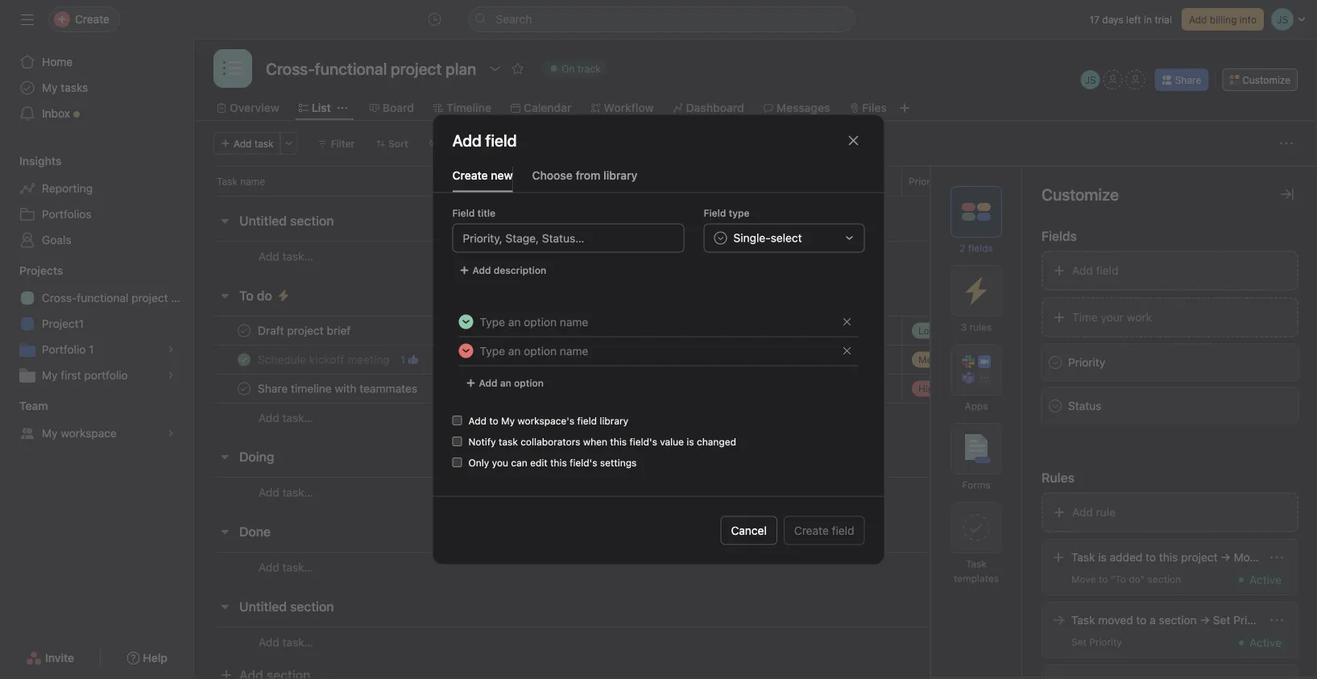 Task type: describe. For each thing, give the bounding box(es) containing it.
add inside add an option button
[[479, 378, 498, 389]]

forms
[[962, 479, 991, 491]]

messages
[[777, 101, 830, 114]]

search
[[496, 12, 532, 26]]

add to my workspace's field library
[[469, 415, 629, 427]]

add task… for fifth add task… button from the bottom
[[259, 250, 313, 263]]

1 vertical spatial field
[[577, 415, 597, 427]]

create field button
[[784, 516, 865, 545]]

task… for fifth add task… button from the bottom
[[283, 250, 313, 263]]

untitled for fifth add task… button from the bottom
[[239, 213, 287, 228]]

apps
[[965, 401, 988, 412]]

3 add task… button from the top
[[259, 484, 313, 502]]

option
[[514, 378, 544, 389]]

task for add
[[255, 138, 274, 149]]

value
[[660, 436, 684, 448]]

goals
[[42, 233, 71, 247]]

is inside create new tab panel
[[687, 436, 694, 448]]

to do
[[239, 288, 272, 303]]

dashboard
[[686, 101, 744, 114]]

to inside create new tab panel
[[489, 415, 499, 427]]

add task… for add task… button in the header to do tree grid
[[259, 411, 313, 425]]

add an option button
[[459, 372, 551, 394]]

1 type an option name field from the top
[[473, 308, 836, 336]]

workflow link
[[591, 99, 654, 117]]

0 horizontal spatial customize
[[1042, 185, 1119, 203]]

task for task name
[[217, 176, 238, 187]]

doing
[[239, 449, 274, 465]]

add task… row for done button
[[194, 552, 1318, 583]]

to left "to at the right
[[1099, 574, 1108, 585]]

17 days left in trial
[[1090, 14, 1173, 25]]

workspace's
[[518, 415, 575, 427]]

plan
[[171, 291, 193, 305]]

0 vertical spatial →
[[1221, 551, 1231, 564]]

left
[[1127, 14, 1142, 25]]

name
[[240, 176, 265, 187]]

title
[[478, 208, 496, 219]]

projects element
[[0, 256, 193, 392]]

1 horizontal spatial a
[[1304, 551, 1310, 564]]

add task
[[234, 138, 274, 149]]

5 add task… button from the top
[[259, 634, 313, 652]]

new
[[491, 168, 513, 182]]

to right the moved
[[1137, 614, 1147, 627]]

2 type an option name field from the top
[[473, 337, 836, 365]]

2
[[960, 243, 966, 254]]

portfolio 1 link
[[10, 337, 184, 363]]

add inside add description button
[[473, 265, 491, 276]]

team
[[19, 399, 48, 413]]

choose from library
[[532, 168, 638, 182]]

first
[[61, 369, 81, 382]]

projects
[[19, 264, 63, 277]]

1 horizontal spatial project
[[1182, 551, 1218, 564]]

an
[[500, 378, 512, 389]]

field's for settings
[[570, 457, 598, 469]]

settings
[[600, 457, 637, 469]]

untitled for 1st add task… button from the bottom of the page
[[239, 599, 287, 614]]

to
[[239, 288, 254, 303]]

Share timeline with teammates text field
[[255, 381, 422, 397]]

1 vertical spatial status
[[1069, 399, 1102, 413]]

add billing info button
[[1182, 8, 1264, 31]]

my for my first portfolio
[[42, 369, 58, 382]]

oct for oct 23 – 25
[[813, 354, 830, 365]]

active for move
[[1250, 573, 1282, 587]]

reporting link
[[10, 176, 184, 201]]

create new tab panel
[[433, 193, 884, 565]]

cancel
[[731, 524, 767, 537]]

add to starred image
[[511, 62, 524, 75]]

Notify task collaborators when this field's value is changed checkbox
[[452, 437, 462, 446]]

done
[[239, 524, 271, 540]]

24
[[855, 325, 867, 336]]

oct 20 – 24
[[813, 325, 867, 336]]

inbox link
[[10, 101, 184, 127]]

tab list containing create new
[[433, 166, 884, 193]]

my inside create new tab panel
[[501, 415, 515, 427]]

cross-functional project plan link
[[10, 285, 193, 311]]

share
[[1176, 74, 1202, 85]]

reporting
[[42, 182, 93, 195]]

task… for 3rd add task… button
[[283, 486, 313, 499]]

smith for oct 20
[[765, 325, 791, 336]]

portfolio
[[84, 369, 128, 382]]

list
[[312, 101, 331, 114]]

2 add task… row from the top
[[194, 403, 1318, 433]]

this for when
[[610, 436, 627, 448]]

to right added
[[1146, 551, 1156, 564]]

Draft project brief text field
[[255, 323, 356, 339]]

changed
[[697, 436, 737, 448]]

share timeline with teammates cell
[[194, 374, 711, 404]]

remove option image for second type an option name field
[[843, 346, 852, 356]]

task… for add task… button in the header to do tree grid
[[283, 411, 313, 425]]

add field dialog
[[433, 115, 884, 565]]

1 horizontal spatial move
[[1234, 551, 1262, 564]]

add inside add field button
[[1073, 264, 1093, 277]]

field for add field
[[1096, 264, 1119, 277]]

only
[[469, 457, 489, 469]]

task for notify
[[499, 436, 518, 448]]

task for task is added to this project → move task to a c
[[1072, 551, 1096, 564]]

collapse task list for this section image for untitled section button for 1st add task… button from the bottom of the page
[[218, 600, 231, 613]]

edit
[[530, 457, 548, 469]]

oct 23 – 25
[[813, 354, 867, 365]]

1 vertical spatial set
[[1072, 637, 1087, 648]]

add task… row for fifth add task… button from the bottom untitled section button
[[194, 241, 1318, 272]]

field type
[[704, 208, 750, 219]]

add rule
[[1073, 506, 1116, 519]]

js button
[[1081, 70, 1101, 89]]

inbox
[[42, 107, 70, 120]]

project inside cross-functional project plan link
[[132, 291, 168, 305]]

add task… for 3rd add task… button
[[259, 486, 313, 499]]

oct for oct 20 – 24
[[813, 325, 830, 336]]

collapse task list for this section image
[[218, 289, 231, 302]]

add field
[[452, 131, 517, 150]]

my first portfolio
[[42, 369, 128, 382]]

task… for 1st add task… button from the bottom of the page
[[283, 636, 313, 649]]

my for my tasks
[[42, 81, 58, 94]]

portfolio
[[42, 343, 86, 356]]

create for create new
[[452, 168, 488, 182]]

templates
[[954, 573, 999, 584]]

moved
[[1099, 614, 1134, 627]]

calendar
[[524, 101, 572, 114]]

customize button
[[1223, 68, 1298, 91]]

untitled section button for 1st add task… button from the bottom of the page
[[239, 592, 334, 621]]

notify
[[469, 436, 496, 448]]

home
[[42, 55, 73, 68]]

"to
[[1111, 574, 1126, 585]]

c
[[1313, 551, 1318, 564]]

close details image
[[1281, 188, 1294, 201]]

days
[[1103, 14, 1124, 25]]

add description
[[473, 265, 547, 276]]

completed image for oct 23 – 25
[[235, 350, 254, 369]]

untitled section button for fifth add task… button from the bottom
[[239, 206, 334, 235]]

my tasks
[[42, 81, 88, 94]]

list image
[[223, 59, 243, 78]]

field title
[[452, 208, 496, 219]]

doing button
[[239, 442, 274, 471]]

1 vertical spatial move
[[1072, 574, 1096, 585]]

your
[[1101, 311, 1124, 324]]

do
[[257, 288, 272, 303]]

my tasks link
[[10, 75, 184, 101]]

active for priority
[[1250, 636, 1282, 650]]

messages link
[[764, 99, 830, 117]]



Task type: locate. For each thing, give the bounding box(es) containing it.
john for oct 20 – 24
[[740, 325, 762, 336]]

john smith
[[740, 325, 791, 336], [740, 354, 791, 365]]

my inside "my tasks" link
[[42, 81, 58, 94]]

choose
[[532, 168, 573, 182]]

time
[[1073, 311, 1098, 324]]

task left c
[[1266, 551, 1287, 564]]

js inside js button
[[1085, 74, 1097, 85]]

1 horizontal spatial 1
[[401, 354, 405, 365]]

field's left value
[[630, 436, 657, 448]]

2 untitled section from the top
[[239, 599, 334, 614]]

untitled section for 1st add task… button from the bottom of the page
[[239, 599, 334, 614]]

task inside button
[[255, 138, 274, 149]]

0 horizontal spatial move
[[1072, 574, 1096, 585]]

2 add task… button from the top
[[259, 409, 313, 427]]

None text field
[[262, 54, 481, 83]]

in
[[1144, 14, 1152, 25]]

my left tasks
[[42, 81, 58, 94]]

0 horizontal spatial create
[[452, 168, 488, 182]]

1 collapse task list for this section image from the top
[[218, 214, 231, 227]]

set down the move to "to do" section
[[1072, 637, 1087, 648]]

functional
[[77, 291, 129, 305]]

Priority, Stage, Status… text field
[[452, 224, 685, 253]]

select
[[771, 231, 802, 245]]

create field
[[794, 524, 855, 537]]

0 vertical spatial type an option name field
[[473, 308, 836, 336]]

set down task is added to this project → move task to a c
[[1214, 614, 1231, 627]]

0 horizontal spatial a
[[1150, 614, 1156, 627]]

active
[[1250, 573, 1282, 587], [1250, 636, 1282, 650]]

completed image inside draft project brief cell
[[235, 321, 254, 340]]

files link
[[850, 99, 887, 117]]

1 horizontal spatial field
[[832, 524, 855, 537]]

to up notify
[[489, 415, 499, 427]]

task up "you"
[[499, 436, 518, 448]]

task inside task templates
[[966, 558, 987, 570]]

1 active from the top
[[1250, 573, 1282, 587]]

goals link
[[10, 227, 184, 253]]

add task… for second add task… button from the bottom
[[259, 561, 313, 574]]

close this dialog image
[[847, 134, 860, 147]]

0 vertical spatial completed image
[[235, 321, 254, 340]]

0 vertical spatial john smith
[[740, 325, 791, 336]]

collapse task list for this section image
[[218, 214, 231, 227], [218, 450, 231, 463], [218, 525, 231, 538], [218, 600, 231, 613]]

1 add task… from the top
[[259, 250, 313, 263]]

0 horizontal spatial this
[[550, 457, 567, 469]]

portfolios link
[[10, 201, 184, 227]]

1 vertical spatial john
[[740, 354, 762, 365]]

1 vertical spatial remove option image
[[843, 346, 852, 356]]

calendar link
[[511, 99, 572, 117]]

priority inside row
[[909, 176, 942, 187]]

1 vertical spatial project
[[1182, 551, 1218, 564]]

1 completed checkbox from the top
[[235, 321, 254, 340]]

1 horizontal spatial this
[[610, 436, 627, 448]]

remove option image left 25
[[843, 346, 852, 356]]

– left 24
[[847, 325, 853, 336]]

0 horizontal spatial field
[[452, 208, 475, 219]]

1 john smith from the top
[[740, 325, 791, 336]]

1 completed image from the top
[[235, 321, 254, 340]]

single-
[[734, 231, 771, 245]]

1
[[89, 343, 94, 356], [401, 354, 405, 365]]

1 vertical spatial untitled section
[[239, 599, 334, 614]]

1 vertical spatial a
[[1150, 614, 1156, 627]]

1 horizontal spatial is
[[1099, 551, 1107, 564]]

1 vertical spatial smith
[[765, 354, 791, 365]]

create inside button
[[794, 524, 829, 537]]

completed checkbox up completed option
[[235, 321, 254, 340]]

Type an option name field
[[473, 308, 836, 336], [473, 337, 836, 365]]

1 horizontal spatial field's
[[630, 436, 657, 448]]

0 vertical spatial create
[[452, 168, 488, 182]]

untitled section
[[239, 213, 334, 228], [239, 599, 334, 614]]

2 completed image from the top
[[235, 350, 254, 369]]

add inside add task button
[[234, 138, 252, 149]]

library right from at left top
[[604, 168, 638, 182]]

customize down info
[[1243, 74, 1291, 85]]

0 vertical spatial untitled section button
[[239, 206, 334, 235]]

create right cancel
[[794, 524, 829, 537]]

2 active from the top
[[1250, 636, 1282, 650]]

this for to
[[1160, 551, 1178, 564]]

move left c
[[1234, 551, 1262, 564]]

1 vertical spatial →
[[1200, 614, 1210, 627]]

1 horizontal spatial field
[[704, 208, 726, 219]]

row containing task name
[[194, 166, 1318, 196]]

0 horizontal spatial status
[[1005, 176, 1034, 187]]

schedule kickoff meeting cell
[[194, 345, 711, 375]]

js
[[1085, 74, 1097, 85], [721, 325, 733, 336], [721, 354, 733, 365]]

field's down when
[[570, 457, 598, 469]]

0 vertical spatial untitled section
[[239, 213, 334, 228]]

add task… button inside header to do tree grid
[[259, 409, 313, 427]]

0 vertical spatial task
[[255, 138, 274, 149]]

create left the new
[[452, 168, 488, 182]]

2 horizontal spatial field
[[1096, 264, 1119, 277]]

task for task moved to a section → set priority
[[1072, 614, 1096, 627]]

1 vertical spatial completed image
[[235, 350, 254, 369]]

task for task templates
[[966, 558, 987, 570]]

smith left 20
[[765, 325, 791, 336]]

add description button
[[452, 259, 554, 282]]

rules
[[1042, 470, 1075, 486]]

this right added
[[1160, 551, 1178, 564]]

untitled down name
[[239, 213, 287, 228]]

Completed checkbox
[[235, 321, 254, 340], [235, 379, 254, 399]]

1 vertical spatial library
[[600, 415, 629, 427]]

my inside the my workspace link
[[42, 427, 58, 440]]

field for field title
[[452, 208, 475, 219]]

task inside row
[[217, 176, 238, 187]]

1 inside button
[[401, 354, 405, 365]]

task up the set priority
[[1072, 614, 1096, 627]]

list link
[[299, 99, 331, 117]]

3 collapse task list for this section image from the top
[[218, 525, 231, 538]]

a left c
[[1304, 551, 1310, 564]]

1 add task… row from the top
[[194, 241, 1318, 272]]

description
[[494, 265, 547, 276]]

row containing 1
[[194, 345, 1318, 375]]

field for create field
[[832, 524, 855, 537]]

my inside my first portfolio link
[[42, 369, 58, 382]]

remove option image for 2nd type an option name field from the bottom
[[843, 317, 852, 327]]

from
[[576, 168, 601, 182]]

Completed checkbox
[[235, 350, 254, 369]]

5 add task… from the top
[[259, 636, 313, 649]]

1 vertical spatial type an option name field
[[473, 337, 836, 365]]

untitled section for fifth add task… button from the bottom
[[239, 213, 334, 228]]

project
[[132, 291, 168, 305], [1182, 551, 1218, 564]]

2 oct from the top
[[813, 354, 830, 365]]

2 fields
[[960, 243, 993, 254]]

1 vertical spatial completed checkbox
[[235, 379, 254, 399]]

my left first on the left of page
[[42, 369, 58, 382]]

john smith left 20
[[740, 325, 791, 336]]

time your work
[[1073, 311, 1152, 324]]

tab list
[[433, 166, 884, 193]]

1 untitled from the top
[[239, 213, 287, 228]]

added
[[1110, 551, 1143, 564]]

teams element
[[0, 392, 193, 450]]

1 untitled section button from the top
[[239, 206, 334, 235]]

3
[[961, 322, 967, 333]]

untitled
[[239, 213, 287, 228], [239, 599, 287, 614]]

Only you can edit this field's settings checkbox
[[452, 458, 462, 467]]

completed image inside schedule kickoff meeting "cell"
[[235, 350, 254, 369]]

completed image for oct 20 – 24
[[235, 321, 254, 340]]

0 vertical spatial field's
[[630, 436, 657, 448]]

my down "team"
[[42, 427, 58, 440]]

library inside create new tab panel
[[600, 415, 629, 427]]

1 task… from the top
[[283, 250, 313, 263]]

search list box
[[469, 6, 855, 32]]

my down an
[[501, 415, 515, 427]]

2 remove option image from the top
[[843, 346, 852, 356]]

0 vertical spatial completed checkbox
[[235, 321, 254, 340]]

1 vertical spatial this
[[550, 457, 567, 469]]

2 untitled from the top
[[239, 599, 287, 614]]

add task button
[[214, 132, 281, 155]]

1 vertical spatial customize
[[1042, 185, 1119, 203]]

1 inside projects element
[[89, 343, 94, 356]]

my workspace link
[[10, 421, 184, 446]]

2 add task… from the top
[[259, 411, 313, 425]]

2 untitled section button from the top
[[239, 592, 334, 621]]

0 vertical spatial js
[[1085, 74, 1097, 85]]

3 add task… row from the top
[[194, 477, 1318, 508]]

3 task… from the top
[[283, 486, 313, 499]]

project1
[[42, 317, 84, 330]]

single-select button
[[704, 224, 865, 253]]

smith for oct 23
[[765, 354, 791, 365]]

2 collapse task list for this section image from the top
[[218, 450, 231, 463]]

create new
[[452, 168, 513, 182]]

4 add task… row from the top
[[194, 552, 1318, 583]]

my workspace
[[42, 427, 117, 440]]

2 vertical spatial task
[[1266, 551, 1287, 564]]

my
[[42, 81, 58, 94], [42, 369, 58, 382], [501, 415, 515, 427], [42, 427, 58, 440]]

4 collapse task list for this section image from the top
[[218, 600, 231, 613]]

add task… inside header to do tree grid
[[259, 411, 313, 425]]

task
[[217, 176, 238, 187], [1072, 551, 1096, 564], [966, 558, 987, 570], [1072, 614, 1096, 627]]

to left c
[[1290, 551, 1301, 564]]

collapse task list for this section image for doing button
[[218, 450, 231, 463]]

0 vertical spatial smith
[[765, 325, 791, 336]]

1 vertical spatial untitled
[[239, 599, 287, 614]]

add an option
[[479, 378, 544, 389]]

task inside create new tab panel
[[499, 436, 518, 448]]

1 vertical spatial john smith
[[740, 354, 791, 365]]

completed image up completed option
[[235, 321, 254, 340]]

0 vertical spatial remove option image
[[843, 317, 852, 327]]

1 horizontal spatial set
[[1214, 614, 1231, 627]]

0 horizontal spatial 1
[[89, 343, 94, 356]]

0 vertical spatial john
[[740, 325, 762, 336]]

1 vertical spatial oct
[[813, 354, 830, 365]]

1 vertical spatial field's
[[570, 457, 598, 469]]

add
[[1189, 14, 1208, 25], [234, 138, 252, 149], [259, 250, 279, 263], [1073, 264, 1093, 277], [473, 265, 491, 276], [479, 378, 498, 389], [259, 411, 279, 425], [469, 415, 487, 427], [259, 486, 279, 499], [1073, 506, 1093, 519], [259, 561, 279, 574], [259, 636, 279, 649]]

untitled down done button
[[239, 599, 287, 614]]

2 vertical spatial field
[[832, 524, 855, 537]]

2 completed checkbox from the top
[[235, 379, 254, 399]]

smith left 23
[[765, 354, 791, 365]]

1 john from the top
[[740, 325, 762, 336]]

status inside row
[[1005, 176, 1034, 187]]

0 vertical spatial this
[[610, 436, 627, 448]]

2 vertical spatial js
[[721, 354, 733, 365]]

this for edit
[[550, 457, 567, 469]]

board link
[[370, 99, 414, 117]]

untitled section button
[[239, 206, 334, 235], [239, 592, 334, 621]]

js for oct 23 – 25
[[721, 354, 733, 365]]

1 horizontal spatial task
[[499, 436, 518, 448]]

dashboard link
[[673, 99, 744, 117]]

library up notify task collaborators when this field's value is changed
[[600, 415, 629, 427]]

create for create field
[[794, 524, 829, 537]]

0 vertical spatial library
[[604, 168, 638, 182]]

is left added
[[1099, 551, 1107, 564]]

project left the plan
[[132, 291, 168, 305]]

2 horizontal spatial task
[[1266, 551, 1287, 564]]

1 remove option image from the top
[[843, 317, 852, 327]]

global element
[[0, 39, 193, 136]]

oct left 20
[[813, 325, 830, 336]]

task up templates
[[966, 558, 987, 570]]

type
[[729, 208, 750, 219]]

2 smith from the top
[[765, 354, 791, 365]]

1 oct from the top
[[813, 325, 830, 336]]

0 vertical spatial a
[[1304, 551, 1310, 564]]

add inside header to do tree grid
[[259, 411, 279, 425]]

oct left 23
[[813, 354, 830, 365]]

rule
[[1096, 506, 1116, 519]]

collapse task list for this section image for done button
[[218, 525, 231, 538]]

completed image
[[235, 321, 254, 340], [235, 350, 254, 369]]

1 untitled section from the top
[[239, 213, 334, 228]]

priority
[[909, 176, 942, 187], [1069, 356, 1106, 369], [1234, 614, 1271, 627], [1090, 637, 1122, 648]]

insights
[[19, 154, 62, 168]]

2 vertical spatial this
[[1160, 551, 1178, 564]]

1 horizontal spatial →
[[1221, 551, 1231, 564]]

overview link
[[217, 99, 279, 117]]

is right value
[[687, 436, 694, 448]]

do"
[[1129, 574, 1145, 585]]

portfolios
[[42, 208, 92, 221]]

5 task… from the top
[[283, 636, 313, 649]]

add task… row
[[194, 241, 1318, 272], [194, 403, 1318, 433], [194, 477, 1318, 508], [194, 552, 1318, 583], [194, 627, 1318, 658]]

0 horizontal spatial set
[[1072, 637, 1087, 648]]

Add to My workspace's field library checkbox
[[452, 416, 462, 426]]

0 horizontal spatial project
[[132, 291, 168, 305]]

john smith left 23
[[740, 354, 791, 365]]

add field button
[[1042, 251, 1299, 291]]

cross-functional project plan
[[42, 291, 193, 305]]

→
[[1221, 551, 1231, 564], [1200, 614, 1210, 627]]

customize up the fields
[[1042, 185, 1119, 203]]

overview
[[230, 101, 279, 114]]

0 vertical spatial status
[[1005, 176, 1034, 187]]

1 vertical spatial is
[[1099, 551, 1107, 564]]

1 horizontal spatial customize
[[1243, 74, 1291, 85]]

1 vertical spatial –
[[847, 354, 853, 365]]

add rule button
[[1042, 492, 1299, 533]]

portfolio 1
[[42, 343, 94, 356]]

remove option image left 24
[[843, 317, 852, 327]]

0 vertical spatial –
[[847, 325, 853, 336]]

add task… button
[[259, 248, 313, 266], [259, 409, 313, 427], [259, 484, 313, 502], [259, 559, 313, 577], [259, 634, 313, 652]]

0 vertical spatial project
[[132, 291, 168, 305]]

a right the moved
[[1150, 614, 1156, 627]]

cross-
[[42, 291, 77, 305]]

completed checkbox inside draft project brief cell
[[235, 321, 254, 340]]

4 add task… button from the top
[[259, 559, 313, 577]]

when
[[583, 436, 608, 448]]

add task… row for doing button
[[194, 477, 1318, 508]]

fields
[[969, 243, 993, 254]]

1 vertical spatial untitled section button
[[239, 592, 334, 621]]

create inside tab list
[[452, 168, 488, 182]]

completed checkbox for share timeline with teammates text box on the left bottom of page
[[235, 379, 254, 399]]

hide sidebar image
[[21, 13, 34, 26]]

info
[[1240, 14, 1257, 25]]

this up settings
[[610, 436, 627, 448]]

customize inside customize dropdown button
[[1243, 74, 1291, 85]]

task down overview
[[255, 138, 274, 149]]

1 field from the left
[[452, 208, 475, 219]]

timeline link
[[434, 99, 492, 117]]

projects button
[[0, 263, 63, 279]]

0 horizontal spatial is
[[687, 436, 694, 448]]

john smith for oct 23 – 25
[[740, 354, 791, 365]]

field
[[452, 208, 475, 219], [704, 208, 726, 219]]

1 horizontal spatial status
[[1069, 399, 1102, 413]]

add inside add billing info button
[[1189, 14, 1208, 25]]

0 horizontal spatial →
[[1200, 614, 1210, 627]]

17
[[1090, 14, 1100, 25]]

add task… for 1st add task… button from the bottom of the page
[[259, 636, 313, 649]]

0 vertical spatial customize
[[1243, 74, 1291, 85]]

3 rules
[[961, 322, 992, 333]]

0 vertical spatial field
[[1096, 264, 1119, 277]]

1 vertical spatial active
[[1250, 636, 1282, 650]]

row containing js
[[194, 316, 1318, 346]]

4 task… from the top
[[283, 561, 313, 574]]

– left 25
[[847, 354, 853, 365]]

john for oct 23 – 25
[[740, 354, 762, 365]]

completed image
[[235, 379, 254, 399]]

0 horizontal spatial field
[[577, 415, 597, 427]]

task…
[[283, 250, 313, 263], [283, 411, 313, 425], [283, 486, 313, 499], [283, 561, 313, 574], [283, 636, 313, 649]]

remove option image
[[843, 317, 852, 327], [843, 346, 852, 356]]

completed checkbox down completed option
[[235, 379, 254, 399]]

completed checkbox inside share timeline with teammates cell
[[235, 379, 254, 399]]

my for my workspace
[[42, 427, 58, 440]]

this
[[610, 436, 627, 448], [550, 457, 567, 469], [1160, 551, 1178, 564]]

4 add task… from the top
[[259, 561, 313, 574]]

to
[[489, 415, 499, 427], [1146, 551, 1156, 564], [1290, 551, 1301, 564], [1099, 574, 1108, 585], [1137, 614, 1147, 627]]

team button
[[0, 398, 48, 414]]

time your work button
[[1042, 297, 1299, 338]]

0 vertical spatial oct
[[813, 325, 830, 336]]

0 vertical spatial set
[[1214, 614, 1231, 627]]

field's for value
[[630, 436, 657, 448]]

→ down task is added to this project → move task to a c
[[1200, 614, 1210, 627]]

collapse task list for this section image for fifth add task… button from the bottom untitled section button
[[218, 214, 231, 227]]

timeline
[[446, 101, 492, 114]]

1 vertical spatial create
[[794, 524, 829, 537]]

2 john smith from the top
[[740, 354, 791, 365]]

task moved to a section → set priority
[[1072, 614, 1271, 627]]

23
[[832, 354, 844, 365]]

draft project brief cell
[[194, 316, 711, 346]]

5 add task… row from the top
[[194, 627, 1318, 658]]

Schedule kickoff meeting text field
[[255, 352, 395, 368]]

2 task… from the top
[[283, 411, 313, 425]]

john smith for oct 20 – 24
[[740, 325, 791, 336]]

1 vertical spatial js
[[721, 325, 733, 336]]

completed image up completed image
[[235, 350, 254, 369]]

task… inside header to do tree grid
[[283, 411, 313, 425]]

insights button
[[0, 153, 62, 169]]

field left title
[[452, 208, 475, 219]]

task… for second add task… button from the bottom
[[283, 561, 313, 574]]

0 vertical spatial move
[[1234, 551, 1262, 564]]

board
[[383, 101, 414, 114]]

0 vertical spatial untitled
[[239, 213, 287, 228]]

row
[[194, 166, 1318, 196], [214, 195, 1298, 197], [194, 316, 1318, 346], [194, 345, 1318, 375], [194, 374, 1318, 404]]

0 vertical spatial active
[[1250, 573, 1282, 587]]

→ down add rule 'button'
[[1221, 551, 1231, 564]]

field left type
[[704, 208, 726, 219]]

3 add task… from the top
[[259, 486, 313, 499]]

1 horizontal spatial create
[[794, 524, 829, 537]]

0 horizontal spatial field's
[[570, 457, 598, 469]]

task left name
[[217, 176, 238, 187]]

– for 25
[[847, 354, 853, 365]]

1 vertical spatial task
[[499, 436, 518, 448]]

1 down project1 link
[[89, 343, 94, 356]]

this right the edit
[[550, 457, 567, 469]]

workspace
[[61, 427, 117, 440]]

insights element
[[0, 147, 193, 256]]

2 horizontal spatial this
[[1160, 551, 1178, 564]]

move left "to at the right
[[1072, 574, 1096, 585]]

1 smith from the top
[[765, 325, 791, 336]]

my first portfolio link
[[10, 363, 184, 388]]

john
[[740, 325, 762, 336], [740, 354, 762, 365]]

completed checkbox for draft project brief text box
[[235, 321, 254, 340]]

1 add task… button from the top
[[259, 248, 313, 266]]

– for 24
[[847, 325, 853, 336]]

2 field from the left
[[704, 208, 726, 219]]

0 horizontal spatial task
[[255, 138, 274, 149]]

js for oct 20 – 24
[[721, 325, 733, 336]]

25
[[855, 354, 867, 365]]

add inside add rule 'button'
[[1073, 506, 1093, 519]]

project down add rule 'button'
[[1182, 551, 1218, 564]]

add task…
[[259, 250, 313, 263], [259, 411, 313, 425], [259, 486, 313, 499], [259, 561, 313, 574], [259, 636, 313, 649]]

field for field type
[[704, 208, 726, 219]]

share button
[[1155, 68, 1209, 91]]

2 john from the top
[[740, 354, 762, 365]]

add task… row for untitled section button for 1st add task… button from the bottom of the page
[[194, 627, 1318, 658]]

task left added
[[1072, 551, 1096, 564]]

header to do tree grid
[[194, 316, 1318, 433]]

20
[[832, 325, 844, 336]]

1 down draft project brief cell
[[401, 354, 405, 365]]

cancel button
[[721, 516, 778, 545]]

invite button
[[15, 644, 85, 673]]

rules for to do image
[[277, 289, 290, 302]]

0 vertical spatial is
[[687, 436, 694, 448]]

work
[[1127, 311, 1152, 324]]



Task type: vqa. For each thing, say whether or not it's contained in the screenshot.
'Add billing info' button on the top right of page
yes



